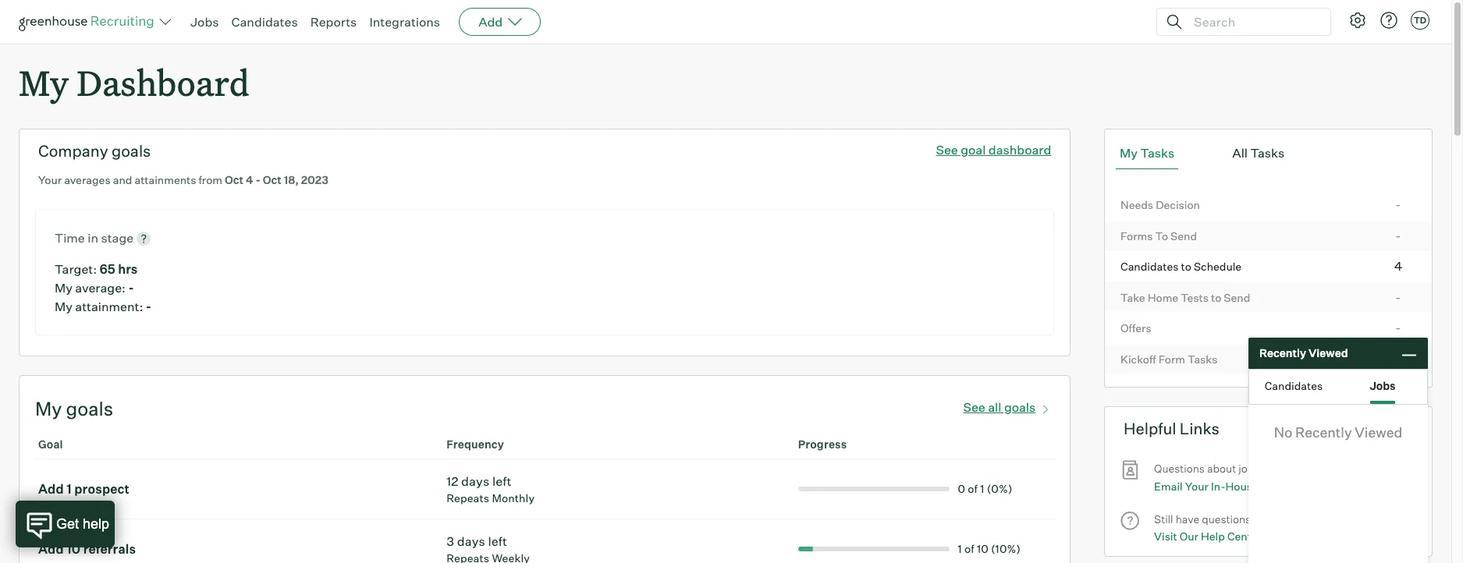 Task type: locate. For each thing, give the bounding box(es) containing it.
0 horizontal spatial 4
[[246, 173, 253, 187]]

see goal dashboard link
[[936, 142, 1052, 158]]

65
[[100, 261, 115, 277]]

1 left (0%)
[[981, 482, 985, 496]]

add
[[479, 14, 503, 30], [38, 481, 64, 497], [38, 542, 64, 557]]

jobs
[[191, 14, 219, 30], [1370, 379, 1396, 392]]

kickoff
[[1121, 353, 1157, 366]]

tasks inside button
[[1251, 145, 1285, 161]]

jobs up no recently viewed
[[1370, 379, 1396, 392]]

2 horizontal spatial tasks
[[1251, 145, 1285, 161]]

oct right from
[[225, 173, 244, 187]]

tab list
[[1116, 138, 1422, 170], [1250, 370, 1428, 404]]

visit
[[1155, 530, 1178, 544]]

candidates for candidates link
[[232, 14, 298, 30]]

hrs
[[118, 261, 138, 277]]

1 vertical spatial recently
[[1296, 424, 1353, 441]]

schedule
[[1194, 260, 1242, 273]]

2 oct from the left
[[263, 173, 282, 187]]

progress bar for 12 days left
[[798, 487, 951, 492]]

send down schedule
[[1224, 291, 1251, 304]]

0 vertical spatial of
[[968, 482, 978, 496]]

10 left referrals
[[66, 542, 81, 557]]

-
[[256, 173, 261, 187], [1396, 197, 1402, 213], [1396, 228, 1402, 243], [128, 280, 134, 296], [1396, 289, 1402, 305], [146, 299, 152, 314], [1396, 320, 1402, 336], [1396, 351, 1402, 367]]

tab list containing my tasks
[[1116, 138, 1422, 170]]

attainment:
[[75, 299, 143, 314]]

tasks up needs decision
[[1141, 145, 1175, 161]]

1 horizontal spatial to
[[1212, 291, 1222, 304]]

of left '(10%)'
[[965, 542, 975, 556]]

days up repeats
[[461, 474, 490, 489]]

target: 65 hrs my average: - my attainment: -
[[55, 261, 152, 314]]

jobs
[[1239, 462, 1260, 476]]

candidates down recently viewed
[[1265, 379, 1324, 392]]

see for my goals
[[964, 399, 986, 415]]

0 vertical spatial add
[[479, 14, 503, 30]]

see
[[936, 142, 959, 158], [964, 399, 986, 415]]

0 horizontal spatial see
[[936, 142, 959, 158]]

1 vertical spatial to
[[1212, 291, 1222, 304]]

integrations link
[[370, 14, 440, 30]]

my inside my tasks button
[[1120, 145, 1138, 161]]

all tasks
[[1233, 145, 1285, 161]]

1 vertical spatial tab list
[[1250, 370, 1428, 404]]

1 horizontal spatial oct
[[263, 173, 282, 187]]

of right 0 at the bottom right of page
[[968, 482, 978, 496]]

to
[[1156, 229, 1169, 243]]

time in
[[55, 230, 101, 246]]

my tasks button
[[1116, 138, 1179, 170]]

0 vertical spatial see
[[936, 142, 959, 158]]

days inside 12 days left repeats monthly
[[461, 474, 490, 489]]

1 horizontal spatial 1
[[958, 542, 962, 556]]

see left all
[[964, 399, 986, 415]]

2 vertical spatial add
[[38, 542, 64, 557]]

0 vertical spatial jobs
[[191, 14, 219, 30]]

1 vertical spatial progress bar
[[662, 547, 951, 552]]

see left goal
[[936, 142, 959, 158]]

progress bar for 3 days left
[[662, 547, 951, 552]]

company goals
[[38, 141, 151, 161]]

progress
[[798, 438, 847, 451]]

tasks right form at the bottom right
[[1188, 353, 1218, 366]]

0 horizontal spatial jobs
[[191, 14, 219, 30]]

tasks inside button
[[1141, 145, 1175, 161]]

1 left '(10%)'
[[958, 542, 962, 556]]

recently viewed
[[1260, 347, 1349, 360]]

1 vertical spatial days
[[457, 534, 486, 549]]

1 horizontal spatial jobs
[[1370, 379, 1396, 392]]

configure image
[[1349, 11, 1368, 30]]

reports link
[[310, 14, 357, 30]]

1 vertical spatial viewed
[[1356, 424, 1403, 441]]

add inside popup button
[[479, 14, 503, 30]]

1
[[66, 481, 72, 497], [981, 482, 985, 496], [958, 542, 962, 556]]

your down company
[[38, 173, 62, 187]]

1 left prospect
[[66, 481, 72, 497]]

1 vertical spatial of
[[965, 542, 975, 556]]

jobs left candidates link
[[191, 14, 219, 30]]

all
[[1233, 145, 1248, 161]]

0 horizontal spatial oct
[[225, 173, 244, 187]]

0 vertical spatial progress bar
[[798, 487, 951, 492]]

1 horizontal spatial your
[[1186, 480, 1209, 493]]

1 horizontal spatial 4
[[1395, 259, 1403, 274]]

in
[[88, 230, 98, 246]]

left up monthly
[[493, 474, 512, 489]]

0 vertical spatial candidates
[[232, 14, 298, 30]]

to right tests
[[1212, 291, 1222, 304]]

0 vertical spatial tab list
[[1116, 138, 1422, 170]]

oct
[[225, 173, 244, 187], [263, 173, 282, 187]]

Search text field
[[1191, 11, 1317, 33]]

1 horizontal spatial send
[[1224, 291, 1251, 304]]

0 horizontal spatial to
[[1182, 260, 1192, 273]]

left for 12 days left repeats monthly
[[493, 474, 512, 489]]

1 vertical spatial send
[[1224, 291, 1251, 304]]

progress bar
[[798, 487, 951, 492], [662, 547, 951, 552]]

of
[[968, 482, 978, 496], [965, 542, 975, 556]]

0 vertical spatial days
[[461, 474, 490, 489]]

days for 3
[[457, 534, 486, 549]]

in-
[[1212, 480, 1226, 493]]

candidates down forms to send
[[1121, 260, 1179, 273]]

1 horizontal spatial candidates
[[1121, 260, 1179, 273]]

house
[[1226, 480, 1259, 493]]

left inside 12 days left repeats monthly
[[493, 474, 512, 489]]

1 horizontal spatial see
[[964, 399, 986, 415]]

left for 3 days left
[[488, 534, 508, 549]]

0 horizontal spatial your
[[38, 173, 62, 187]]

td
[[1415, 15, 1427, 26]]

tasks for my tasks
[[1141, 145, 1175, 161]]

oct left "18,"
[[263, 173, 282, 187]]

monthly
[[492, 492, 535, 505]]

send right to
[[1171, 229, 1198, 243]]

viewed
[[1309, 347, 1349, 360], [1356, 424, 1403, 441]]

10
[[66, 542, 81, 557], [977, 542, 989, 556]]

dashboard
[[77, 59, 250, 105]]

tasks
[[1141, 145, 1175, 161], [1251, 145, 1285, 161], [1188, 353, 1218, 366]]

jobs link
[[191, 14, 219, 30]]

tasks right all
[[1251, 145, 1285, 161]]

see inside 'see all goals' 'link'
[[964, 399, 986, 415]]

about
[[1208, 462, 1237, 476]]

days right 3 at the bottom of the page
[[457, 534, 486, 549]]

3 days left
[[447, 534, 508, 549]]

time
[[55, 230, 85, 246]]

candidates
[[232, 14, 298, 30], [1121, 260, 1179, 273], [1265, 379, 1324, 392]]

add for add 1 prospect
[[38, 481, 64, 497]]

0 horizontal spatial send
[[1171, 229, 1198, 243]]

1 vertical spatial see
[[964, 399, 986, 415]]

td button
[[1408, 8, 1433, 33]]

company
[[38, 141, 108, 161]]

take
[[1121, 291, 1146, 304]]

tab list containing candidates
[[1250, 370, 1428, 404]]

0 vertical spatial send
[[1171, 229, 1198, 243]]

candidates to schedule
[[1121, 260, 1242, 273]]

days
[[461, 474, 490, 489], [457, 534, 486, 549]]

left down monthly
[[488, 534, 508, 549]]

goal
[[38, 438, 63, 451]]

send
[[1171, 229, 1198, 243], [1224, 291, 1251, 304]]

0 vertical spatial 4
[[246, 173, 253, 187]]

1 vertical spatial candidates
[[1121, 260, 1179, 273]]

2 vertical spatial candidates
[[1265, 379, 1324, 392]]

0 horizontal spatial candidates
[[232, 14, 298, 30]]

my
[[19, 59, 69, 105], [1120, 145, 1138, 161], [55, 280, 73, 296], [55, 299, 73, 314], [35, 397, 62, 421]]

1 vertical spatial left
[[488, 534, 508, 549]]

of for 12 days left
[[968, 482, 978, 496]]

0 horizontal spatial 10
[[66, 542, 81, 557]]

10 left '(10%)'
[[977, 542, 989, 556]]

2023
[[301, 173, 329, 187]]

my tasks
[[1120, 145, 1175, 161]]

0 horizontal spatial tasks
[[1141, 145, 1175, 161]]

to up take home tests to send
[[1182, 260, 1192, 273]]

0 horizontal spatial viewed
[[1309, 347, 1349, 360]]

1 vertical spatial add
[[38, 481, 64, 497]]

your left in- at bottom right
[[1186, 480, 1209, 493]]

0 vertical spatial left
[[493, 474, 512, 489]]

links
[[1180, 419, 1220, 439]]

candidates right jobs link
[[232, 14, 298, 30]]

frequency
[[447, 438, 504, 451]]

of for 3 days left
[[965, 542, 975, 556]]

0
[[958, 482, 966, 496]]

add for add
[[479, 14, 503, 30]]

to
[[1182, 260, 1192, 273], [1212, 291, 1222, 304]]

0 vertical spatial viewed
[[1309, 347, 1349, 360]]

recently
[[1260, 347, 1307, 360], [1296, 424, 1353, 441]]

left
[[493, 474, 512, 489], [488, 534, 508, 549]]

1 vertical spatial your
[[1186, 480, 1209, 493]]



Task type: describe. For each thing, give the bounding box(es) containing it.
goal
[[961, 142, 986, 158]]

center
[[1228, 530, 1262, 544]]

12 days left repeats monthly
[[447, 474, 535, 505]]

integrations
[[370, 14, 440, 30]]

0 vertical spatial your
[[38, 173, 62, 187]]

see all goals
[[964, 399, 1036, 415]]

our
[[1180, 530, 1199, 544]]

email
[[1155, 480, 1183, 493]]

kickoff form tasks
[[1121, 353, 1218, 366]]

tests
[[1181, 291, 1209, 304]]

forms to send
[[1121, 229, 1198, 243]]

1 horizontal spatial 10
[[977, 542, 989, 556]]

all tasks button
[[1229, 138, 1289, 170]]

averages
[[64, 173, 111, 187]]

offers
[[1121, 322, 1152, 335]]

questions about jobs or permissions? email your in-house contacts
[[1155, 462, 1342, 493]]

decision
[[1156, 198, 1201, 212]]

and
[[113, 173, 132, 187]]

0 horizontal spatial 1
[[66, 481, 72, 497]]

average:
[[75, 280, 126, 296]]

take home tests to send
[[1121, 291, 1251, 304]]

goals for my goals
[[66, 397, 113, 421]]

have
[[1176, 513, 1200, 526]]

target:
[[55, 261, 97, 277]]

0 vertical spatial recently
[[1260, 347, 1307, 360]]

(10%)
[[992, 542, 1021, 556]]

questions?
[[1202, 513, 1257, 526]]

attainments
[[135, 173, 196, 187]]

see for company goals
[[936, 142, 959, 158]]

1 vertical spatial 4
[[1395, 259, 1403, 274]]

your inside "questions about jobs or permissions? email your in-house contacts"
[[1186, 480, 1209, 493]]

from
[[199, 173, 223, 187]]

days for 12
[[461, 474, 490, 489]]

3
[[447, 534, 454, 549]]

visit our help center link
[[1155, 529, 1262, 546]]

(0%)
[[987, 482, 1013, 496]]

goals for company goals
[[112, 141, 151, 161]]

tasks for all tasks
[[1251, 145, 1285, 161]]

add 10 referrals
[[38, 542, 136, 557]]

my for dashboard
[[19, 59, 69, 105]]

see goal dashboard
[[936, 142, 1052, 158]]

form
[[1159, 353, 1186, 366]]

0 of 1 (0%)
[[958, 482, 1013, 496]]

help
[[1202, 530, 1226, 544]]

2 horizontal spatial candidates
[[1265, 379, 1324, 392]]

add button
[[459, 8, 541, 36]]

email your in-house contacts link
[[1155, 478, 1308, 496]]

candidates link
[[232, 14, 298, 30]]

needs
[[1121, 198, 1154, 212]]

repeats
[[447, 492, 490, 505]]

or
[[1263, 462, 1273, 476]]

needs decision
[[1121, 198, 1201, 212]]

forms
[[1121, 229, 1154, 243]]

helpful
[[1124, 419, 1177, 439]]

add 1 prospect
[[38, 481, 130, 497]]

my goals
[[35, 397, 113, 421]]

1 of 10 (10%)
[[958, 542, 1021, 556]]

18,
[[284, 173, 299, 187]]

your averages and attainments from oct 4 - oct 18, 2023
[[38, 173, 329, 187]]

candidates for candidates to schedule
[[1121, 260, 1179, 273]]

contacts
[[1262, 480, 1308, 493]]

add for add 10 referrals
[[38, 542, 64, 557]]

no
[[1275, 424, 1293, 441]]

1 oct from the left
[[225, 173, 244, 187]]

reports
[[310, 14, 357, 30]]

1 horizontal spatial viewed
[[1356, 424, 1403, 441]]

my dashboard
[[19, 59, 250, 105]]

helpful links
[[1124, 419, 1220, 439]]

prospect
[[74, 481, 130, 497]]

questions
[[1155, 462, 1205, 476]]

stage
[[101, 230, 134, 246]]

2 horizontal spatial 1
[[981, 482, 985, 496]]

goals inside 'link'
[[1005, 399, 1036, 415]]

td button
[[1412, 11, 1430, 30]]

dashboard
[[989, 142, 1052, 158]]

all
[[989, 399, 1002, 415]]

0 vertical spatial to
[[1182, 260, 1192, 273]]

referrals
[[83, 542, 136, 557]]

my for goals
[[35, 397, 62, 421]]

still
[[1155, 513, 1174, 526]]

12
[[447, 474, 459, 489]]

1 horizontal spatial tasks
[[1188, 353, 1218, 366]]

1 vertical spatial jobs
[[1370, 379, 1396, 392]]

home
[[1148, 291, 1179, 304]]

permissions?
[[1275, 462, 1342, 476]]

see all goals link
[[964, 396, 1055, 415]]

greenhouse recruiting image
[[19, 12, 159, 31]]

my for tasks
[[1120, 145, 1138, 161]]

no recently viewed
[[1275, 424, 1403, 441]]

still have questions? visit our help center
[[1155, 513, 1262, 544]]



Task type: vqa. For each thing, say whether or not it's contained in the screenshot.


